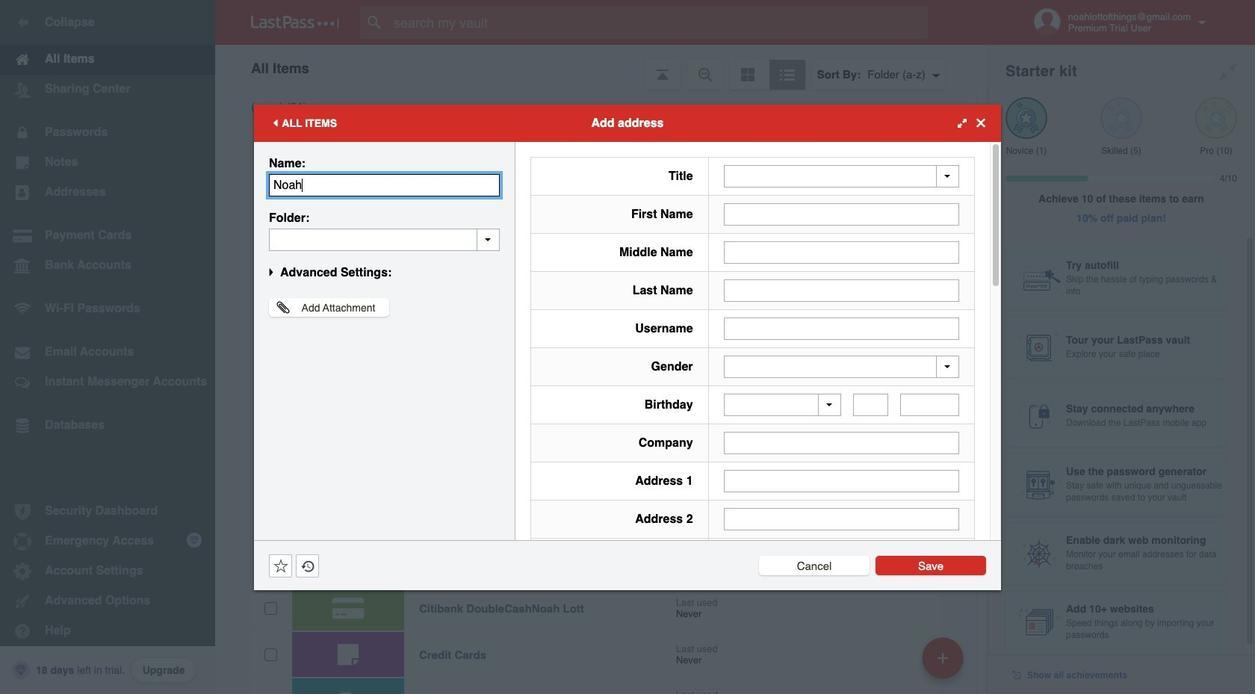 Task type: locate. For each thing, give the bounding box(es) containing it.
None text field
[[269, 174, 500, 196], [269, 228, 500, 251], [724, 279, 959, 302], [853, 394, 889, 416], [901, 394, 959, 416], [269, 174, 500, 196], [269, 228, 500, 251], [724, 279, 959, 302], [853, 394, 889, 416], [901, 394, 959, 416]]

None text field
[[724, 203, 959, 225], [724, 241, 959, 263], [724, 317, 959, 340], [724, 432, 959, 454], [724, 470, 959, 492], [724, 508, 959, 531], [724, 203, 959, 225], [724, 241, 959, 263], [724, 317, 959, 340], [724, 432, 959, 454], [724, 470, 959, 492], [724, 508, 959, 531]]

Search search field
[[360, 6, 957, 39]]

dialog
[[254, 104, 1001, 694]]

search my vault text field
[[360, 6, 957, 39]]



Task type: describe. For each thing, give the bounding box(es) containing it.
lastpass image
[[251, 16, 339, 29]]

main navigation navigation
[[0, 0, 215, 694]]

new item image
[[938, 653, 948, 663]]

new item navigation
[[917, 633, 973, 694]]

vault options navigation
[[215, 45, 988, 90]]



